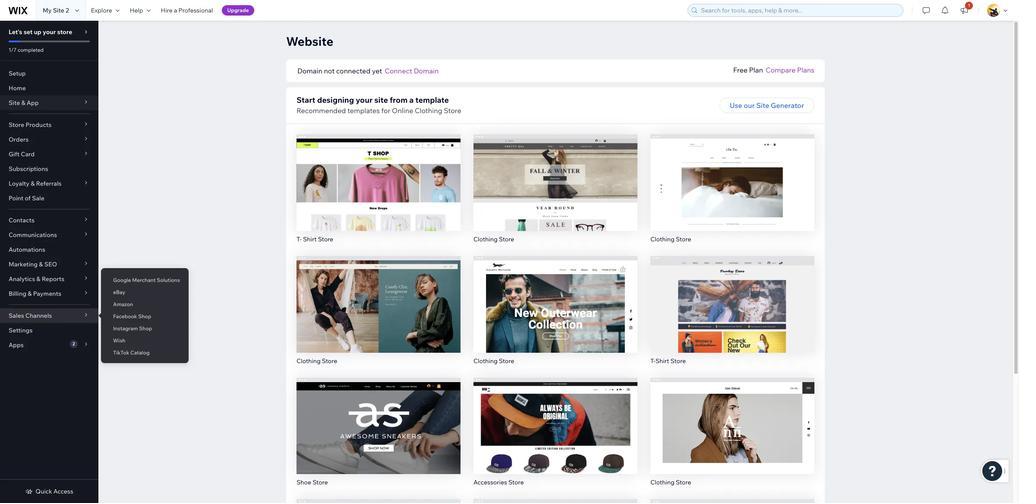 Task type: describe. For each thing, give the bounding box(es) containing it.
0 horizontal spatial a
[[174, 6, 177, 14]]

solutions
[[157, 277, 180, 283]]

use
[[730, 101, 743, 110]]

recommended
[[297, 106, 346, 115]]

quick access button
[[25, 488, 73, 495]]

amazon
[[113, 301, 133, 308]]

shirt for t- shirt store
[[303, 235, 317, 243]]

store products button
[[0, 117, 98, 132]]

instagram shop
[[113, 325, 152, 332]]

marketing
[[9, 260, 38, 268]]

loyalty & referrals
[[9, 180, 62, 187]]

apps
[[9, 341, 24, 349]]

free
[[734, 66, 748, 74]]

connect
[[385, 67, 412, 75]]

help button
[[125, 0, 156, 21]]

generator
[[771, 101, 805, 110]]

designing
[[317, 95, 354, 105]]

t-shirt store
[[651, 357, 686, 365]]

google
[[113, 277, 131, 283]]

quick access
[[36, 488, 73, 495]]

gift
[[9, 150, 20, 158]]

orders
[[9, 136, 29, 143]]

hire
[[161, 6, 173, 14]]

1/7
[[9, 47, 17, 53]]

wish
[[113, 337, 125, 344]]

& for analytics
[[36, 275, 40, 283]]

professional
[[179, 6, 213, 14]]

shoe store
[[297, 479, 328, 486]]

sales channels button
[[0, 308, 98, 323]]

upgrade
[[227, 7, 249, 13]]

point of sale
[[9, 194, 44, 202]]

my site 2
[[43, 6, 69, 14]]

plan
[[750, 66, 764, 74]]

instagram
[[113, 325, 138, 332]]

t- shirt store
[[297, 235, 333, 243]]

let's
[[9, 28, 22, 36]]

site inside site & app dropdown button
[[9, 99, 20, 107]]

gift card button
[[0, 147, 98, 162]]

Search for tools, apps, help & more... field
[[699, 4, 901, 16]]

store inside "dropdown button"
[[9, 121, 24, 129]]

compare
[[766, 66, 796, 74]]

products
[[26, 121, 51, 129]]

1 horizontal spatial site
[[53, 6, 64, 14]]

2 domain from the left
[[414, 67, 439, 75]]

t- for t-shirt store
[[651, 357, 656, 365]]

our
[[744, 101, 755, 110]]

instagram shop link
[[101, 321, 189, 336]]

from
[[390, 95, 408, 105]]

free plan compare plans
[[734, 66, 815, 74]]

google merchant solutions link
[[101, 273, 189, 288]]

templates
[[348, 106, 380, 115]]

site & app button
[[0, 95, 98, 110]]

app
[[27, 99, 39, 107]]

store
[[57, 28, 72, 36]]

store products
[[9, 121, 51, 129]]

google merchant solutions
[[113, 277, 180, 283]]

marketing & seo button
[[0, 257, 98, 272]]

1
[[968, 3, 971, 8]]

setup
[[9, 70, 26, 77]]

ebay
[[113, 289, 125, 295]]

subscriptions link
[[0, 162, 98, 176]]

setup link
[[0, 66, 98, 81]]

plans
[[798, 66, 815, 74]]

facebook shop
[[113, 313, 151, 320]]

domain not connected yet connect domain
[[298, 67, 439, 75]]

subscriptions
[[9, 165, 48, 173]]

1 button
[[955, 0, 974, 21]]

quick
[[36, 488, 52, 495]]

start
[[297, 95, 316, 105]]

point
[[9, 194, 23, 202]]

upgrade button
[[222, 5, 254, 16]]

access
[[53, 488, 73, 495]]

contacts
[[9, 216, 35, 224]]

compare plans button
[[766, 65, 815, 75]]

set
[[24, 28, 33, 36]]

point of sale link
[[0, 191, 98, 206]]

connected
[[336, 67, 371, 75]]

automations link
[[0, 242, 98, 257]]

sidebar element
[[0, 21, 98, 503]]

1 domain from the left
[[298, 67, 323, 75]]

merchant
[[132, 277, 156, 283]]

referrals
[[36, 180, 62, 187]]



Task type: locate. For each thing, give the bounding box(es) containing it.
site right our
[[757, 101, 770, 110]]

1 vertical spatial a
[[410, 95, 414, 105]]

facebook
[[113, 313, 137, 320]]

&
[[21, 99, 25, 107], [31, 180, 35, 187], [39, 260, 43, 268], [36, 275, 40, 283], [28, 290, 32, 298]]

contacts button
[[0, 213, 98, 228]]

t- for t- shirt store
[[297, 235, 302, 243]]

site inside use our site generator button
[[757, 101, 770, 110]]

1 horizontal spatial your
[[356, 95, 373, 105]]

& for site
[[21, 99, 25, 107]]

1 horizontal spatial domain
[[414, 67, 439, 75]]

site right my
[[53, 6, 64, 14]]

domain left the not
[[298, 67, 323, 75]]

sale
[[32, 194, 44, 202]]

0 horizontal spatial site
[[9, 99, 20, 107]]

view
[[371, 190, 387, 198], [548, 190, 564, 198], [725, 190, 741, 198], [371, 311, 387, 320], [548, 311, 564, 320], [725, 311, 741, 320], [371, 433, 387, 442], [548, 433, 564, 442], [725, 433, 741, 442]]

1 horizontal spatial a
[[410, 95, 414, 105]]

your inside sidebar element
[[43, 28, 56, 36]]

template
[[416, 95, 449, 105]]

hire a professional
[[161, 6, 213, 14]]

billing & payments button
[[0, 286, 98, 301]]

2 inside sidebar element
[[73, 341, 75, 347]]

your
[[43, 28, 56, 36], [356, 95, 373, 105]]

1 horizontal spatial shirt
[[656, 357, 670, 365]]

sales
[[9, 312, 24, 320]]

store
[[444, 106, 462, 115], [9, 121, 24, 129], [318, 235, 333, 243], [499, 235, 515, 243], [676, 235, 692, 243], [322, 357, 337, 365], [499, 357, 515, 365], [671, 357, 686, 365], [313, 479, 328, 486], [509, 479, 524, 486], [676, 479, 692, 486]]

clothing
[[415, 106, 443, 115], [474, 235, 498, 243], [651, 235, 675, 243], [297, 357, 321, 365], [474, 357, 498, 365], [651, 479, 675, 486]]

tiktok catalog link
[[101, 346, 189, 360]]

tiktok
[[113, 349, 129, 356]]

a right hire
[[174, 6, 177, 14]]

home
[[9, 84, 26, 92]]

let's set up your store
[[9, 28, 72, 36]]

1 horizontal spatial 2
[[73, 341, 75, 347]]

your right up at left top
[[43, 28, 56, 36]]

use our site generator button
[[720, 98, 815, 113]]

connect domain button
[[385, 66, 439, 76]]

loyalty
[[9, 180, 29, 187]]

0 horizontal spatial your
[[43, 28, 56, 36]]

billing & payments
[[9, 290, 61, 298]]

view button
[[360, 186, 397, 202], [537, 186, 574, 202], [715, 186, 751, 202], [360, 308, 397, 323], [537, 308, 574, 323], [715, 308, 751, 323], [360, 429, 397, 445], [537, 429, 574, 445], [715, 429, 751, 445]]

site
[[53, 6, 64, 14], [9, 99, 20, 107], [757, 101, 770, 110]]

0 vertical spatial shirt
[[303, 235, 317, 243]]

shop inside "link"
[[138, 313, 151, 320]]

accessories
[[474, 479, 507, 486]]

site
[[375, 95, 388, 105]]

hire a professional link
[[156, 0, 218, 21]]

1 vertical spatial shop
[[139, 325, 152, 332]]

analytics & reports
[[9, 275, 64, 283]]

website
[[286, 34, 334, 49]]

2 horizontal spatial site
[[757, 101, 770, 110]]

channels
[[25, 312, 52, 320]]

0 horizontal spatial shirt
[[303, 235, 317, 243]]

analytics & reports button
[[0, 272, 98, 286]]

automations
[[9, 246, 45, 254]]

shop down facebook shop "link"
[[139, 325, 152, 332]]

of
[[25, 194, 31, 202]]

shop for facebook shop
[[138, 313, 151, 320]]

catalog
[[130, 349, 150, 356]]

help
[[130, 6, 143, 14]]

amazon link
[[101, 297, 189, 312]]

sales channels
[[9, 312, 52, 320]]

1 horizontal spatial t-
[[651, 357, 656, 365]]

shop for instagram shop
[[139, 325, 152, 332]]

explore
[[91, 6, 112, 14]]

0 vertical spatial a
[[174, 6, 177, 14]]

card
[[21, 150, 35, 158]]

2 right my
[[66, 6, 69, 14]]

& left app on the top of page
[[21, 99, 25, 107]]

0 vertical spatial 2
[[66, 6, 69, 14]]

1/7 completed
[[9, 47, 44, 53]]

clothing inside "start designing your site from a template recommended templates for online clothing store"
[[415, 106, 443, 115]]

0 vertical spatial t-
[[297, 235, 302, 243]]

edit button
[[361, 168, 397, 183], [538, 168, 574, 183], [715, 168, 751, 183], [361, 290, 397, 305], [538, 290, 574, 305], [715, 290, 751, 305], [361, 411, 397, 427], [538, 411, 574, 427], [715, 411, 751, 427]]

billing
[[9, 290, 26, 298]]

& right billing
[[28, 290, 32, 298]]

a inside "start designing your site from a template recommended templates for online clothing store"
[[410, 95, 414, 105]]

shop down amazon link
[[138, 313, 151, 320]]

a right from
[[410, 95, 414, 105]]

tiktok catalog
[[113, 349, 150, 356]]

accessories store
[[474, 479, 524, 486]]

shirt for t-shirt store
[[656, 357, 670, 365]]

1 vertical spatial t-
[[651, 357, 656, 365]]

home link
[[0, 81, 98, 95]]

0 horizontal spatial domain
[[298, 67, 323, 75]]

shoe
[[297, 479, 311, 486]]

& for loyalty
[[31, 180, 35, 187]]

& right loyalty
[[31, 180, 35, 187]]

analytics
[[9, 275, 35, 283]]

site down home
[[9, 99, 20, 107]]

0 vertical spatial shop
[[138, 313, 151, 320]]

settings link
[[0, 323, 98, 338]]

orders button
[[0, 132, 98, 147]]

yet
[[372, 67, 382, 75]]

& for billing
[[28, 290, 32, 298]]

0 horizontal spatial 2
[[66, 6, 69, 14]]

0 vertical spatial your
[[43, 28, 56, 36]]

my
[[43, 6, 52, 14]]

communications
[[9, 231, 57, 239]]

shirt
[[303, 235, 317, 243], [656, 357, 670, 365]]

1 vertical spatial shirt
[[656, 357, 670, 365]]

& for marketing
[[39, 260, 43, 268]]

reports
[[42, 275, 64, 283]]

wish link
[[101, 333, 189, 348]]

domain right connect
[[414, 67, 439, 75]]

& left seo
[[39, 260, 43, 268]]

& inside popup button
[[31, 180, 35, 187]]

1 vertical spatial 2
[[73, 341, 75, 347]]

not
[[324, 67, 335, 75]]

use our site generator
[[730, 101, 805, 110]]

loyalty & referrals button
[[0, 176, 98, 191]]

your inside "start designing your site from a template recommended templates for online clothing store"
[[356, 95, 373, 105]]

edit
[[372, 171, 385, 180], [549, 171, 562, 180], [726, 171, 739, 180], [372, 293, 385, 302], [549, 293, 562, 302], [726, 293, 739, 302], [372, 415, 385, 423], [549, 415, 562, 423], [726, 415, 739, 423]]

& left reports
[[36, 275, 40, 283]]

2 down settings link
[[73, 341, 75, 347]]

payments
[[33, 290, 61, 298]]

your up the templates
[[356, 95, 373, 105]]

1 vertical spatial your
[[356, 95, 373, 105]]

seo
[[44, 260, 57, 268]]

communications button
[[0, 228, 98, 242]]

facebook shop link
[[101, 309, 189, 324]]

shop
[[138, 313, 151, 320], [139, 325, 152, 332]]

gift card
[[9, 150, 35, 158]]

domain
[[298, 67, 323, 75], [414, 67, 439, 75]]

store inside "start designing your site from a template recommended templates for online clothing store"
[[444, 106, 462, 115]]

0 horizontal spatial t-
[[297, 235, 302, 243]]

start designing your site from a template recommended templates for online clothing store
[[297, 95, 462, 115]]



Task type: vqa. For each thing, say whether or not it's contained in the screenshot.
'View'
yes



